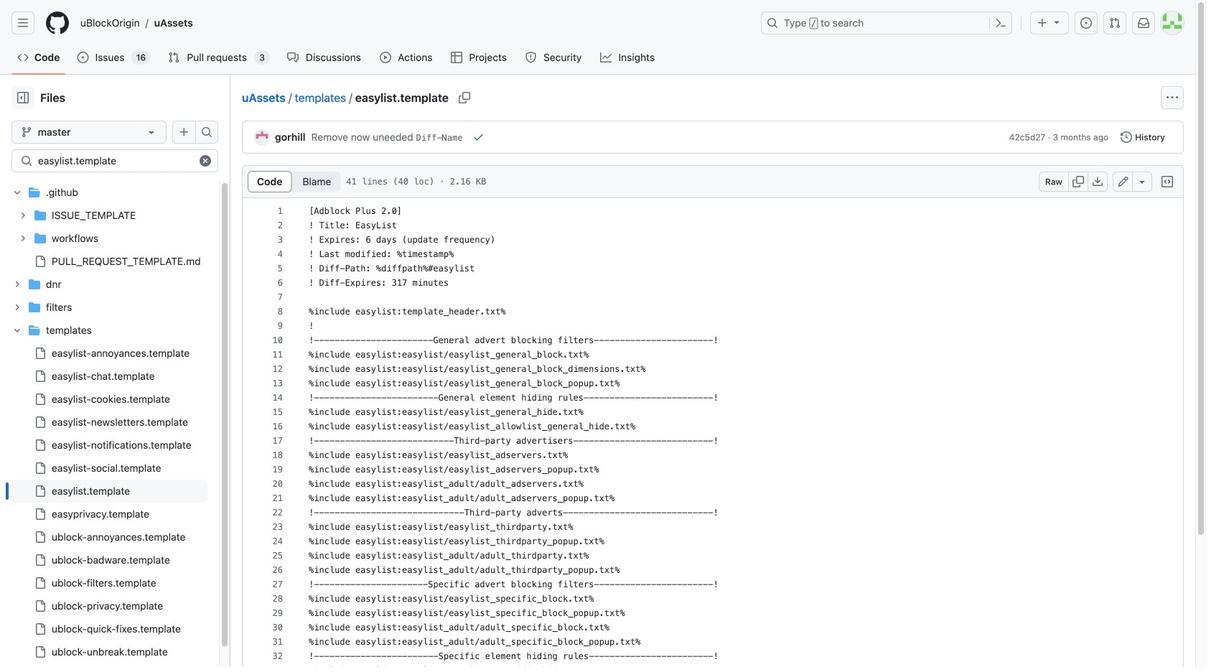 Task type: locate. For each thing, give the bounding box(es) containing it.
6 file image from the top
[[34, 554, 46, 566]]

history image
[[1121, 131, 1133, 143]]

git pull request image
[[168, 52, 180, 63]]

chevron right image
[[19, 211, 27, 220], [13, 280, 22, 289]]

list
[[75, 11, 753, 34]]

file directory fill image for the topmost chevron right image
[[34, 233, 46, 244]]

1 vertical spatial issue opened image
[[77, 52, 89, 63]]

notifications image
[[1138, 17, 1150, 29]]

group for chevron down image
[[11, 342, 208, 664]]

issue opened image left git pull request image
[[1081, 17, 1092, 29]]

1 horizontal spatial issue opened image
[[1081, 17, 1092, 29]]

0 vertical spatial group
[[11, 204, 208, 273]]

chevron right image down chevron down icon
[[19, 211, 27, 220]]

comment discussion image
[[287, 52, 299, 63]]

chevron right image down chevron down icon
[[19, 234, 27, 243]]

2 file directory open fill image from the top
[[29, 325, 40, 336]]

1 file directory open fill image from the top
[[29, 187, 40, 198]]

draggable pane splitter slider
[[228, 75, 232, 667]]

issue opened image right code image
[[77, 52, 89, 63]]

file directory fill image
[[34, 210, 46, 221], [34, 233, 46, 244], [29, 279, 40, 290], [29, 302, 40, 313]]

file directory open fill image right chevron down image
[[29, 325, 40, 336]]

plus image
[[1037, 17, 1049, 29]]

issue opened image
[[1081, 17, 1092, 29], [77, 52, 89, 63]]

issue opened image for git pull request image
[[1081, 17, 1092, 29]]

1 group from the top
[[11, 204, 208, 273]]

chevron right image up chevron down image
[[13, 303, 22, 312]]

command palette image
[[996, 17, 1007, 29]]

download raw content image
[[1092, 176, 1104, 187]]

file directory open fill image for chevron down icon
[[29, 187, 40, 198]]

1 vertical spatial file directory open fill image
[[29, 325, 40, 336]]

chevron right image
[[19, 234, 27, 243], [13, 303, 22, 312]]

chevron down image
[[13, 188, 22, 197]]

file directory open fill image
[[29, 187, 40, 198], [29, 325, 40, 336]]

check image
[[473, 131, 484, 143]]

1 file image from the top
[[34, 371, 46, 382]]

tree item
[[11, 181, 208, 273], [11, 319, 208, 664], [11, 480, 208, 503]]

1 vertical spatial chevron right image
[[13, 280, 22, 289]]

1 vertical spatial group
[[11, 342, 208, 664]]

3 file image from the top
[[34, 417, 46, 428]]

4 file image from the top
[[34, 463, 46, 474]]

0 vertical spatial file directory open fill image
[[29, 187, 40, 198]]

chevron down image
[[13, 326, 22, 335]]

group
[[11, 204, 208, 273], [11, 342, 208, 664]]

7 file image from the top
[[34, 577, 46, 589]]

git branch image
[[21, 126, 32, 138]]

copy raw content image
[[1073, 176, 1085, 187]]

2 group from the top
[[11, 342, 208, 664]]

shield image
[[525, 52, 537, 63]]

file directory fill image for chevron right image to the bottom
[[29, 302, 40, 313]]

file image
[[34, 371, 46, 382], [34, 394, 46, 405], [34, 440, 46, 451], [34, 463, 46, 474], [34, 532, 46, 543]]

8 file image from the top
[[34, 600, 46, 612]]

sidebar expand image
[[17, 92, 29, 103]]

chevron right image up chevron down image
[[13, 280, 22, 289]]

search this repository image
[[201, 126, 213, 138]]

file image
[[34, 256, 46, 267], [34, 348, 46, 359], [34, 417, 46, 428], [34, 486, 46, 497], [34, 509, 46, 520], [34, 554, 46, 566], [34, 577, 46, 589], [34, 600, 46, 612], [34, 623, 46, 635], [34, 646, 46, 658]]

file directory open fill image right chevron down icon
[[29, 187, 40, 198]]

0 horizontal spatial issue opened image
[[77, 52, 89, 63]]

0 vertical spatial issue opened image
[[1081, 17, 1092, 29]]

0 vertical spatial chevron right image
[[19, 234, 27, 243]]

code image
[[17, 52, 29, 63]]



Task type: vqa. For each thing, say whether or not it's contained in the screenshot.
the Collapse file tree tooltip
yes



Task type: describe. For each thing, give the bounding box(es) containing it.
issue opened image for git pull request icon
[[77, 52, 89, 63]]

file content text field
[[243, 203, 1184, 667]]

graph image
[[600, 52, 612, 63]]

Go to file text field
[[38, 150, 187, 172]]

1 tree item from the top
[[11, 181, 208, 273]]

5 file image from the top
[[34, 532, 46, 543]]

edit file image
[[1118, 176, 1129, 187]]

9 file image from the top
[[34, 623, 46, 635]]

add file tooltip
[[172, 121, 195, 144]]

search image
[[21, 155, 32, 167]]

more edit options image
[[1137, 176, 1148, 187]]

table image
[[451, 52, 462, 63]]

5 file image from the top
[[34, 509, 46, 520]]

4 file image from the top
[[34, 486, 46, 497]]

files tree
[[11, 181, 208, 667]]

2 file image from the top
[[34, 394, 46, 405]]

gorhill image
[[255, 130, 269, 145]]

3 tree item from the top
[[11, 480, 208, 503]]

add file image
[[178, 126, 190, 138]]

file directory open fill image for chevron down image
[[29, 325, 40, 336]]

play image
[[380, 52, 391, 63]]

file directory fill image for bottommost chevron right icon
[[29, 279, 40, 290]]

collapse file tree tooltip
[[11, 86, 34, 109]]

more file actions image
[[1167, 92, 1179, 103]]

3 file image from the top
[[34, 440, 46, 451]]

1 vertical spatial chevron right image
[[13, 303, 22, 312]]

file view element
[[248, 171, 341, 192]]

group for chevron down icon
[[11, 204, 208, 273]]

triangle down image
[[1052, 16, 1063, 28]]

x circle fill image
[[200, 155, 211, 167]]

git pull request image
[[1110, 17, 1121, 29]]

copy path image
[[459, 92, 470, 103]]

1 file image from the top
[[34, 256, 46, 267]]

10 file image from the top
[[34, 646, 46, 658]]

file directory fill image for topmost chevron right icon
[[34, 210, 46, 221]]

symbols image
[[1162, 176, 1174, 187]]

2 file image from the top
[[34, 348, 46, 359]]

homepage image
[[46, 11, 69, 34]]

0 vertical spatial chevron right image
[[19, 211, 27, 220]]

2 tree item from the top
[[11, 319, 208, 664]]



